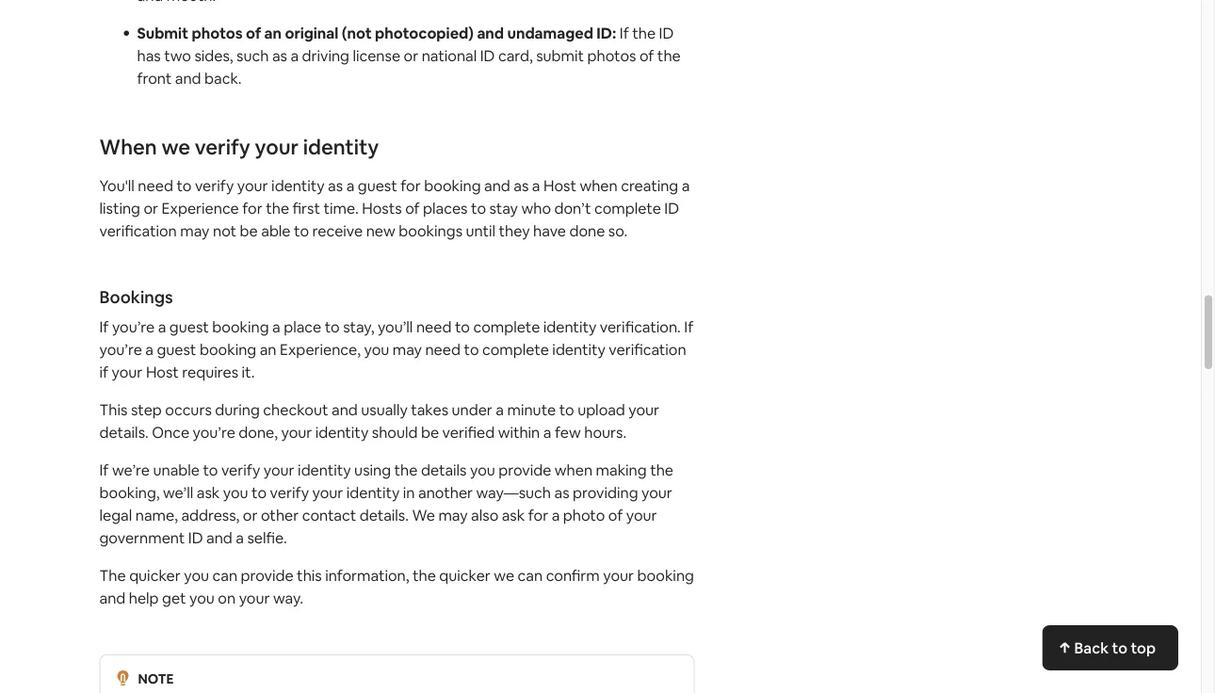Task type: describe. For each thing, give the bounding box(es) containing it.
and inside the if the id has two sides, such as a driving license or national id card, submit photos of the front and back.
[[175, 68, 201, 88]]

license
[[353, 46, 400, 65]]

your down done,
[[264, 460, 294, 479]]

place
[[284, 317, 321, 336]]

experience,
[[280, 340, 361, 359]]

should
[[372, 422, 418, 442]]

id:
[[597, 23, 616, 42]]

photos inside the if the id has two sides, such as a driving license or national id card, submit photos of the front and back.
[[587, 46, 636, 65]]

0 horizontal spatial photos
[[192, 23, 243, 42]]

confirm
[[546, 566, 600, 585]]

2 vertical spatial complete
[[482, 340, 549, 359]]

for inside the if we're unable to verify your identity using the details you provide when making the booking, we'll ask you to verify your identity in another way—such as providing your legal name, address, or other contact details. we may also ask for a photo of your government id and a selfie.
[[528, 505, 548, 525]]

0 vertical spatial for
[[401, 176, 421, 195]]

unable
[[153, 460, 200, 479]]

selfie.
[[247, 528, 287, 547]]

once
[[152, 422, 189, 442]]

way.
[[273, 588, 303, 608]]

may inside bookings if you're a guest booking a place to stay, you'll need to complete identity verification. if you're a guest booking an experience, you may need to complete identity verification if your host requires it.
[[393, 340, 422, 359]]

of up such
[[246, 23, 261, 42]]

1 quicker from the left
[[129, 566, 181, 585]]

original
[[285, 23, 338, 42]]

using
[[354, 460, 391, 479]]

done
[[569, 221, 605, 240]]

within
[[498, 422, 540, 442]]

2 can from the left
[[518, 566, 543, 585]]

under
[[452, 400, 493, 419]]

the
[[99, 566, 126, 585]]

requires
[[182, 362, 238, 381]]

submit
[[536, 46, 584, 65]]

takes
[[411, 400, 448, 419]]

able
[[261, 221, 291, 240]]

done,
[[239, 422, 278, 442]]

you'll need to verify your identity as a guest for booking and as a host when creating a listing or experience for the first time. hosts of places to stay who don't complete id verification may not be able to receive new bookings until they have done so.
[[99, 176, 690, 240]]

also
[[471, 505, 499, 525]]

be inside this step occurs during checkout and usually takes under a minute to upload your details. once you're done, your identity should be verified within a few hours.
[[421, 422, 439, 442]]

has
[[137, 46, 161, 65]]

contact
[[302, 505, 356, 525]]

who
[[521, 198, 551, 218]]

complete inside you'll need to verify your identity as a guest for booking and as a host when creating a listing or experience for the first time. hosts of places to stay who don't complete id verification may not be able to receive new bookings until they have done so.
[[594, 198, 661, 218]]

this step occurs during checkout and usually takes under a minute to upload your details. once you're done, your identity should be verified within a few hours.
[[99, 400, 659, 442]]

verify inside you'll need to verify your identity as a guest for booking and as a host when creating a listing or experience for the first time. hosts of places to stay who don't complete id verification may not be able to receive new bookings until they have done so.
[[195, 176, 234, 195]]

this
[[99, 400, 128, 419]]

you up get at left bottom
[[184, 566, 209, 585]]

verification inside you'll need to verify your identity as a guest for booking and as a host when creating a listing or experience for the first time. hosts of places to stay who don't complete id verification may not be able to receive new bookings until they have done so.
[[99, 221, 177, 240]]

other
[[261, 505, 299, 525]]

booking inside the quicker you can provide this information, the quicker we can confirm your booking and help get you on your way.
[[637, 566, 694, 585]]

your down making
[[641, 483, 672, 502]]

0 horizontal spatial ask
[[197, 483, 220, 502]]

verification inside bookings if you're a guest booking a place to stay, you'll need to complete identity verification. if you're a guest booking an experience, you may need to complete identity verification if your host requires it.
[[609, 340, 686, 359]]

booking up it.
[[212, 317, 269, 336]]

occurs
[[165, 400, 212, 419]]

stay,
[[343, 317, 374, 336]]

driving
[[302, 46, 349, 65]]

identity down using
[[346, 483, 400, 502]]

the quicker you can provide this information, the quicker we can confirm your booking and help get you on your way.
[[99, 566, 694, 608]]

checkout
[[263, 400, 328, 419]]

identity up time.
[[303, 133, 379, 160]]

1 vertical spatial need
[[416, 317, 452, 336]]

or inside the if we're unable to verify your identity using the details you provide when making the booking, we'll ask you to verify your identity in another way—such as providing your legal name, address, or other contact details. we may also ask for a photo of your government id and a selfie.
[[243, 505, 258, 525]]

and inside the quicker you can provide this information, the quicker we can confirm your booking and help get you on your way.
[[99, 588, 126, 608]]

help
[[129, 588, 159, 608]]

booking up requires
[[200, 340, 256, 359]]

bookings
[[399, 221, 463, 240]]

if inside the if we're unable to verify your identity using the details you provide when making the booking, we'll ask you to verify your identity in another way—such as providing your legal name, address, or other contact details. we may also ask for a photo of your government id and a selfie.
[[99, 460, 109, 479]]

photocopied)
[[375, 23, 474, 42]]

we'll
[[163, 483, 193, 502]]

you'll
[[378, 317, 413, 336]]

two
[[164, 46, 191, 65]]

booking,
[[99, 483, 160, 502]]

need inside you'll need to verify your identity as a guest for booking and as a host when creating a listing or experience for the first time. hosts of places to stay who don't complete id verification may not be able to receive new bookings until they have done so.
[[138, 176, 173, 195]]

provide inside the if we're unable to verify your identity using the details you provide when making the booking, we'll ask you to verify your identity in another way—such as providing your legal name, address, or other contact details. we may also ask for a photo of your government id and a selfie.
[[499, 460, 551, 479]]

you up address,
[[223, 483, 248, 502]]

identity inside you'll need to verify your identity as a guest for booking and as a host when creating a listing or experience for the first time. hosts of places to stay who don't complete id verification may not be able to receive new bookings until they have done so.
[[271, 176, 325, 195]]

of inside the if the id has two sides, such as a driving license or national id card, submit photos of the front and back.
[[639, 46, 654, 65]]

upload
[[578, 400, 625, 419]]

another
[[418, 483, 473, 502]]

experience
[[162, 198, 239, 218]]

listing
[[99, 198, 140, 218]]

address,
[[181, 505, 240, 525]]

it.
[[242, 362, 255, 381]]

card,
[[498, 46, 533, 65]]

so.
[[608, 221, 628, 240]]

you'll
[[99, 176, 135, 195]]

of inside you'll need to verify your identity as a guest for booking and as a host when creating a listing or experience for the first time. hosts of places to stay who don't complete id verification may not be able to receive new bookings until they have done so.
[[405, 198, 420, 218]]

national
[[422, 46, 477, 65]]

to right unable
[[203, 460, 218, 479]]

places
[[423, 198, 468, 218]]

front
[[137, 68, 172, 88]]

0 vertical spatial you're
[[112, 317, 155, 336]]

your inside you'll need to verify your identity as a guest for booking and as a host when creating a listing or experience for the first time. hosts of places to stay who don't complete id verification may not be able to receive new bookings until they have done so.
[[237, 176, 268, 195]]

new
[[366, 221, 395, 240]]

1 horizontal spatial ask
[[502, 505, 525, 525]]

your right on
[[239, 588, 270, 608]]

usually
[[361, 400, 408, 419]]

identity inside this step occurs during checkout and usually takes under a minute to upload your details. once you're done, your identity should be verified within a few hours.
[[315, 422, 369, 442]]

1 vertical spatial complete
[[473, 317, 540, 336]]

hosts
[[362, 198, 402, 218]]

if down bookings
[[99, 317, 109, 336]]

a inside the if the id has two sides, such as a driving license or national id card, submit photos of the front and back.
[[291, 46, 299, 65]]

or inside you'll need to verify your identity as a guest for booking and as a host when creating a listing or experience for the first time. hosts of places to stay who don't complete id verification may not be able to receive new bookings until they have done so.
[[144, 198, 158, 218]]

be inside you'll need to verify your identity as a guest for booking and as a host when creating a listing or experience for the first time. hosts of places to stay who don't complete id verification may not be able to receive new bookings until they have done so.
[[240, 221, 258, 240]]

and inside you'll need to verify your identity as a guest for booking and as a host when creating a listing or experience for the first time. hosts of places to stay who don't complete id verification may not be able to receive new bookings until they have done so.
[[484, 176, 510, 195]]

you left on
[[189, 588, 215, 608]]

you inside bookings if you're a guest booking a place to stay, you'll need to complete identity verification. if you're a guest booking an experience, you may need to complete identity verification if your host requires it.
[[364, 340, 389, 359]]

name,
[[135, 505, 178, 525]]

providing
[[573, 483, 638, 502]]

such
[[236, 46, 269, 65]]

you're inside this step occurs during checkout and usually takes under a minute to upload your details. once you're done, your identity should be verified within a few hours.
[[193, 422, 235, 442]]

way—such
[[476, 483, 551, 502]]

1 vertical spatial guest
[[169, 317, 209, 336]]

when
[[99, 133, 157, 160]]

submit
[[137, 23, 189, 42]]

0 vertical spatial an
[[264, 23, 282, 42]]

or inside the if the id has two sides, such as a driving license or national id card, submit photos of the front and back.
[[404, 46, 418, 65]]

submit photos of an original (not photocopied) and undamaged id:
[[137, 23, 616, 42]]

to down first
[[294, 221, 309, 240]]



Task type: locate. For each thing, give the bounding box(es) containing it.
0 horizontal spatial provide
[[241, 566, 294, 585]]

for up able
[[242, 198, 263, 218]]

need right you'll at the left top
[[416, 317, 452, 336]]

as up who
[[514, 176, 529, 195]]

if left the we're
[[99, 460, 109, 479]]

to up experience, at the left
[[325, 317, 340, 336]]

details.
[[99, 422, 149, 442], [360, 505, 409, 525]]

id right id:
[[659, 23, 674, 42]]

and up stay
[[484, 176, 510, 195]]

0 vertical spatial guest
[[358, 176, 397, 195]]

if we're unable to verify your identity using the details you provide when making the booking, we'll ask you to verify your identity in another way—such as providing your legal name, address, or other contact details. we may also ask for a photo of your government id and a selfie.
[[99, 460, 673, 547]]

host inside bookings if you're a guest booking a place to stay, you'll need to complete identity verification. if you're a guest booking an experience, you may need to complete identity verification if your host requires it.
[[146, 362, 179, 381]]

quicker down also
[[439, 566, 491, 585]]

a
[[291, 46, 299, 65], [346, 176, 354, 195], [532, 176, 540, 195], [682, 176, 690, 195], [158, 317, 166, 336], [272, 317, 280, 336], [145, 340, 153, 359], [496, 400, 504, 419], [543, 422, 551, 442], [552, 505, 560, 525], [236, 528, 244, 547]]

1 horizontal spatial quicker
[[439, 566, 491, 585]]

you're up 'if'
[[99, 340, 142, 359]]

id
[[659, 23, 674, 42], [480, 46, 495, 65], [664, 198, 679, 218], [188, 528, 203, 547]]

or up selfie.
[[243, 505, 258, 525]]

you
[[364, 340, 389, 359], [470, 460, 495, 479], [223, 483, 248, 502], [184, 566, 209, 585], [189, 588, 215, 608]]

need
[[138, 176, 173, 195], [416, 317, 452, 336], [425, 340, 461, 359]]

need right you'll
[[138, 176, 173, 195]]

receive
[[312, 221, 363, 240]]

if right id:
[[620, 23, 629, 42]]

1 vertical spatial details.
[[360, 505, 409, 525]]

2 vertical spatial for
[[528, 505, 548, 525]]

0 horizontal spatial verification
[[99, 221, 177, 240]]

2 vertical spatial may
[[438, 505, 468, 525]]

2 vertical spatial need
[[425, 340, 461, 359]]

provide
[[499, 460, 551, 479], [241, 566, 294, 585]]

0 vertical spatial provide
[[499, 460, 551, 479]]

details. inside this step occurs during checkout and usually takes under a minute to upload your details. once you're done, your identity should be verified within a few hours.
[[99, 422, 149, 442]]

1 horizontal spatial details.
[[360, 505, 409, 525]]

your inside bookings if you're a guest booking a place to stay, you'll need to complete identity verification. if you're a guest booking an experience, you may need to complete identity verification if your host requires it.
[[112, 362, 143, 381]]

this
[[297, 566, 322, 585]]

0 vertical spatial complete
[[594, 198, 661, 218]]

1 horizontal spatial may
[[393, 340, 422, 359]]

2 vertical spatial or
[[243, 505, 258, 525]]

bookings if you're a guest booking a place to stay, you'll need to complete identity verification. if you're a guest booking an experience, you may need to complete identity verification if your host requires it.
[[99, 286, 693, 381]]

when we verify your identity
[[99, 133, 379, 160]]

top
[[1131, 638, 1156, 657]]

you down stay,
[[364, 340, 389, 359]]

verification down verification. on the top of page
[[609, 340, 686, 359]]

creating
[[621, 176, 678, 195]]

as inside the if the id has two sides, such as a driving license or national id card, submit photos of the front and back.
[[272, 46, 287, 65]]

during
[[215, 400, 260, 419]]

1 vertical spatial for
[[242, 198, 263, 218]]

hours.
[[584, 422, 627, 442]]

verification.
[[600, 317, 681, 336]]

an left experience, at the left
[[260, 340, 276, 359]]

your down the "when we verify your identity"
[[237, 176, 268, 195]]

when up 'don't'
[[580, 176, 618, 195]]

0 horizontal spatial may
[[180, 221, 210, 240]]

when
[[580, 176, 618, 195], [555, 460, 593, 479]]

1 can from the left
[[212, 566, 237, 585]]

to inside this step occurs during checkout and usually takes under a minute to upload your details. once you're done, your identity should be verified within a few hours.
[[559, 400, 574, 419]]

host inside you'll need to verify your identity as a guest for booking and as a host when creating a listing or experience for the first time. hosts of places to stay who don't complete id verification may not be able to receive new bookings until they have done so.
[[543, 176, 576, 195]]

1 horizontal spatial verification
[[609, 340, 686, 359]]

we
[[412, 505, 435, 525]]

may inside you'll need to verify your identity as a guest for booking and as a host when creating a listing or experience for the first time. hosts of places to stay who don't complete id verification may not be able to receive new bookings until they have done so.
[[180, 221, 210, 240]]

host
[[543, 176, 576, 195], [146, 362, 179, 381]]

may down another
[[438, 505, 468, 525]]

verification
[[99, 221, 177, 240], [609, 340, 686, 359]]

and inside the if we're unable to verify your identity using the details you provide when making the booking, we'll ask you to verify your identity in another way—such as providing your legal name, address, or other contact details. we may also ask for a photo of your government id and a selfie.
[[206, 528, 232, 547]]

ask up address,
[[197, 483, 220, 502]]

and inside this step occurs during checkout and usually takes under a minute to upload your details. once you're done, your identity should be verified within a few hours.
[[332, 400, 358, 419]]

to inside button
[[1112, 638, 1128, 657]]

id down the creating
[[664, 198, 679, 218]]

2 quicker from the left
[[439, 566, 491, 585]]

back.
[[204, 68, 242, 88]]

of down providing on the bottom of the page
[[608, 505, 623, 525]]

may inside the if we're unable to verify your identity using the details you provide when making the booking, we'll ask you to verify your identity in another way—such as providing your legal name, address, or other contact details. we may also ask for a photo of your government id and a selfie.
[[438, 505, 468, 525]]

identity
[[303, 133, 379, 160], [271, 176, 325, 195], [543, 317, 597, 336], [552, 340, 606, 359], [315, 422, 369, 442], [298, 460, 351, 479], [346, 483, 400, 502]]

your right 'if'
[[112, 362, 143, 381]]

2 vertical spatial guest
[[157, 340, 196, 359]]

legal
[[99, 505, 132, 525]]

can up on
[[212, 566, 237, 585]]

be down takes
[[421, 422, 439, 442]]

to up under
[[464, 340, 479, 359]]

photos down id:
[[587, 46, 636, 65]]

2 horizontal spatial may
[[438, 505, 468, 525]]

as
[[272, 46, 287, 65], [328, 176, 343, 195], [514, 176, 529, 195], [554, 483, 569, 502]]

host up step
[[146, 362, 179, 381]]

provide up way.
[[241, 566, 294, 585]]

0 horizontal spatial or
[[144, 198, 158, 218]]

to up experience
[[177, 176, 192, 195]]

can left confirm
[[518, 566, 543, 585]]

undamaged
[[507, 23, 593, 42]]

time.
[[323, 198, 359, 218]]

and down the
[[99, 588, 126, 608]]

1 vertical spatial may
[[393, 340, 422, 359]]

may down you'll at the left top
[[393, 340, 422, 359]]

be right not
[[240, 221, 258, 240]]

if
[[99, 362, 108, 381]]

photo
[[563, 505, 605, 525]]

as right such
[[272, 46, 287, 65]]

may
[[180, 221, 210, 240], [393, 340, 422, 359], [438, 505, 468, 525]]

0 horizontal spatial can
[[212, 566, 237, 585]]

if the id has two sides, such as a driving license or national id card, submit photos of the front and back.
[[137, 23, 681, 88]]

(not
[[342, 23, 372, 42]]

information,
[[325, 566, 409, 585]]

1 vertical spatial we
[[494, 566, 514, 585]]

have
[[533, 221, 566, 240]]

sides,
[[194, 46, 233, 65]]

when inside you'll need to verify your identity as a guest for booking and as a host when creating a listing or experience for the first time. hosts of places to stay who don't complete id verification may not be able to receive new bookings until they have done so.
[[580, 176, 618, 195]]

identity up contact
[[298, 460, 351, 479]]

may down experience
[[180, 221, 210, 240]]

1 vertical spatial or
[[144, 198, 158, 218]]

0 vertical spatial we
[[161, 133, 190, 160]]

0 vertical spatial ask
[[197, 483, 220, 502]]

1 vertical spatial be
[[421, 422, 439, 442]]

booking inside you'll need to verify your identity as a guest for booking and as a host when creating a listing or experience for the first time. hosts of places to stay who don't complete id verification may not be able to receive new bookings until they have done so.
[[424, 176, 481, 195]]

2 horizontal spatial or
[[404, 46, 418, 65]]

if right verification. on the top of page
[[684, 317, 693, 336]]

verified
[[442, 422, 495, 442]]

few
[[555, 422, 581, 442]]

0 vertical spatial or
[[404, 46, 418, 65]]

to right you'll at the left top
[[455, 317, 470, 336]]

back
[[1074, 638, 1109, 657]]

back to top
[[1074, 638, 1156, 657]]

making
[[596, 460, 647, 479]]

1 horizontal spatial for
[[401, 176, 421, 195]]

bookings
[[99, 286, 173, 308]]

1 horizontal spatial be
[[421, 422, 439, 442]]

0 horizontal spatial quicker
[[129, 566, 181, 585]]

0 horizontal spatial for
[[242, 198, 263, 218]]

1 vertical spatial provide
[[241, 566, 294, 585]]

of
[[246, 23, 261, 42], [639, 46, 654, 65], [405, 198, 420, 218], [608, 505, 623, 525]]

we right when
[[161, 133, 190, 160]]

the
[[632, 23, 656, 42], [657, 46, 681, 65], [266, 198, 289, 218], [394, 460, 418, 479], [650, 460, 673, 479], [413, 566, 436, 585]]

0 vertical spatial photos
[[192, 23, 243, 42]]

your right upload
[[629, 400, 659, 419]]

the inside you'll need to verify your identity as a guest for booking and as a host when creating a listing or experience for the first time. hosts of places to stay who don't complete id verification may not be able to receive new bookings until they have done so.
[[266, 198, 289, 218]]

1 vertical spatial host
[[146, 362, 179, 381]]

1 horizontal spatial we
[[494, 566, 514, 585]]

of right submit
[[639, 46, 654, 65]]

to up other
[[252, 483, 267, 502]]

identity up first
[[271, 176, 325, 195]]

1 vertical spatial ask
[[502, 505, 525, 525]]

0 vertical spatial when
[[580, 176, 618, 195]]

when inside the if we're unable to verify your identity using the details you provide when making the booking, we'll ask you to verify your identity in another way—such as providing your legal name, address, or other contact details. we may also ask for a photo of your government id and a selfie.
[[555, 460, 593, 479]]

0 horizontal spatial details.
[[99, 422, 149, 442]]

0 vertical spatial verification
[[99, 221, 177, 240]]

id down address,
[[188, 528, 203, 547]]

to left top
[[1112, 638, 1128, 657]]

you're down during
[[193, 422, 235, 442]]

0 vertical spatial need
[[138, 176, 173, 195]]

if inside the if the id has two sides, such as a driving license or national id card, submit photos of the front and back.
[[620, 23, 629, 42]]

we down also
[[494, 566, 514, 585]]

step
[[131, 400, 162, 419]]

id inside the if we're unable to verify your identity using the details you provide when making the booking, we'll ask you to verify your identity in another way—such as providing your legal name, address, or other contact details. we may also ask for a photo of your government id and a selfie.
[[188, 528, 203, 547]]

1 horizontal spatial provide
[[499, 460, 551, 479]]

an inside bookings if you're a guest booking a place to stay, you'll need to complete identity verification. if you're a guest booking an experience, you may need to complete identity verification if your host requires it.
[[260, 340, 276, 359]]

to up the few on the left
[[559, 400, 574, 419]]

1 horizontal spatial host
[[543, 176, 576, 195]]

2 vertical spatial you're
[[193, 422, 235, 442]]

1 horizontal spatial can
[[518, 566, 543, 585]]

we're
[[112, 460, 150, 479]]

as up the photo
[[554, 483, 569, 502]]

0 horizontal spatial be
[[240, 221, 258, 240]]

quicker
[[129, 566, 181, 585], [439, 566, 491, 585]]

you're down bookings
[[112, 317, 155, 336]]

your down 'checkout'
[[281, 422, 312, 442]]

note
[[138, 671, 174, 688]]

identity down usually
[[315, 422, 369, 442]]

as inside the if we're unable to verify your identity using the details you provide when making the booking, we'll ask you to verify your identity in another way—such as providing your legal name, address, or other contact details. we may also ask for a photo of your government id and a selfie.
[[554, 483, 569, 502]]

need up takes
[[425, 340, 461, 359]]

quicker up help
[[129, 566, 181, 585]]

of inside the if we're unable to verify your identity using the details you provide when making the booking, we'll ask you to verify your identity in another way—such as providing your legal name, address, or other contact details. we may also ask for a photo of your government id and a selfie.
[[608, 505, 623, 525]]

and down two
[[175, 68, 201, 88]]

2 horizontal spatial for
[[528, 505, 548, 525]]

your up first
[[255, 133, 299, 160]]

1 vertical spatial when
[[555, 460, 593, 479]]

details
[[421, 460, 467, 479]]

identity left verification. on the top of page
[[543, 317, 597, 336]]

the inside the quicker you can provide this information, the quicker we can confirm your booking and help get you on your way.
[[413, 566, 436, 585]]

for down way—such
[[528, 505, 548, 525]]

or down photocopied)
[[404, 46, 418, 65]]

or right listing
[[144, 198, 158, 218]]

you up way—such
[[470, 460, 495, 479]]

when down the few on the left
[[555, 460, 593, 479]]

1 horizontal spatial or
[[243, 505, 258, 525]]

on
[[218, 588, 236, 608]]

your up contact
[[312, 483, 343, 502]]

booking right confirm
[[637, 566, 694, 585]]

your down providing on the bottom of the page
[[626, 505, 657, 525]]

1 horizontal spatial photos
[[587, 46, 636, 65]]

id left card,
[[480, 46, 495, 65]]

0 vertical spatial be
[[240, 221, 258, 240]]

id inside you'll need to verify your identity as a guest for booking and as a host when creating a listing or experience for the first time. hosts of places to stay who don't complete id verification may not be able to receive new bookings until they have done so.
[[664, 198, 679, 218]]

1 vertical spatial you're
[[99, 340, 142, 359]]

your
[[255, 133, 299, 160], [237, 176, 268, 195], [112, 362, 143, 381], [629, 400, 659, 419], [281, 422, 312, 442], [264, 460, 294, 479], [312, 483, 343, 502], [641, 483, 672, 502], [626, 505, 657, 525], [603, 566, 634, 585], [239, 588, 270, 608]]

until
[[466, 221, 496, 240]]

government
[[99, 528, 185, 547]]

booking up places
[[424, 176, 481, 195]]

for
[[401, 176, 421, 195], [242, 198, 263, 218], [528, 505, 548, 525]]

verification down listing
[[99, 221, 177, 240]]

verify
[[195, 133, 250, 160], [195, 176, 234, 195], [221, 460, 260, 479], [270, 483, 309, 502]]

we inside the quicker you can provide this information, the quicker we can confirm your booking and help get you on your way.
[[494, 566, 514, 585]]

and up card,
[[477, 23, 504, 42]]

guest inside you'll need to verify your identity as a guest for booking and as a host when creating a listing or experience for the first time. hosts of places to stay who don't complete id verification may not be able to receive new bookings until they have done so.
[[358, 176, 397, 195]]

details. down 'in'
[[360, 505, 409, 525]]

1 vertical spatial verification
[[609, 340, 686, 359]]

and left usually
[[332, 400, 358, 419]]

0 vertical spatial details.
[[99, 422, 149, 442]]

they
[[499, 221, 530, 240]]

your right confirm
[[603, 566, 634, 585]]

to up until
[[471, 198, 486, 218]]

1 vertical spatial an
[[260, 340, 276, 359]]

identity up upload
[[552, 340, 606, 359]]

of up the bookings
[[405, 198, 420, 218]]

don't
[[554, 198, 591, 218]]

photos up sides,
[[192, 23, 243, 42]]

0 horizontal spatial we
[[161, 133, 190, 160]]

stay
[[489, 198, 518, 218]]

details. down "this"
[[99, 422, 149, 442]]

0 horizontal spatial host
[[146, 362, 179, 381]]

0 vertical spatial may
[[180, 221, 210, 240]]

get
[[162, 588, 186, 608]]

1 vertical spatial photos
[[587, 46, 636, 65]]

for up hosts
[[401, 176, 421, 195]]

0 vertical spatial host
[[543, 176, 576, 195]]

in
[[403, 483, 415, 502]]

provide up way—such
[[499, 460, 551, 479]]

back to top button
[[1042, 625, 1178, 671]]

minute
[[507, 400, 556, 419]]

ask down way—such
[[502, 505, 525, 525]]

details. inside the if we're unable to verify your identity using the details you provide when making the booking, we'll ask you to verify your identity in another way—such as providing your legal name, address, or other contact details. we may also ask for a photo of your government id and a selfie.
[[360, 505, 409, 525]]

an up such
[[264, 23, 282, 42]]

as up time.
[[328, 176, 343, 195]]

host up 'don't'
[[543, 176, 576, 195]]

and down address,
[[206, 528, 232, 547]]

can
[[212, 566, 237, 585], [518, 566, 543, 585]]

we
[[161, 133, 190, 160], [494, 566, 514, 585]]

if
[[620, 23, 629, 42], [99, 317, 109, 336], [684, 317, 693, 336], [99, 460, 109, 479]]

first
[[293, 198, 320, 218]]

provide inside the quicker you can provide this information, the quicker we can confirm your booking and help get you on your way.
[[241, 566, 294, 585]]



Task type: vqa. For each thing, say whether or not it's contained in the screenshot.
the top the "may"
yes



